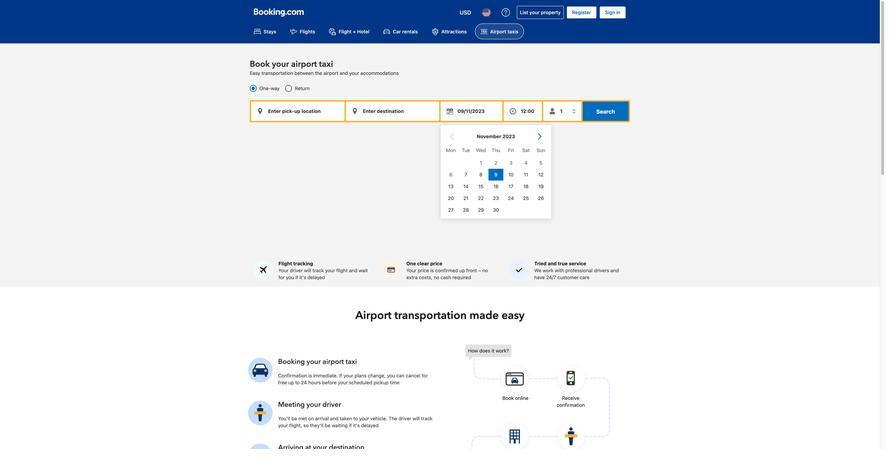 Task type: describe. For each thing, give the bounding box(es) containing it.
search button
[[583, 101, 629, 121]]

easy
[[250, 70, 260, 76]]

airport for airport taxis
[[491, 29, 507, 34]]

taxi for book
[[319, 58, 333, 70]]

we
[[535, 268, 542, 273]]

costs,
[[419, 275, 433, 280]]

wed
[[476, 147, 486, 153]]

with
[[555, 268, 565, 273]]

+
[[353, 29, 356, 34]]

is inside confirmation is immediate. if your plans change, you can cancel for free up to 24 hours before your scheduled pickup time
[[309, 373, 312, 379]]

09/11/2023 button
[[441, 101, 503, 121]]

10 button
[[504, 169, 519, 181]]

23
[[493, 195, 499, 201]]

confirmed
[[436, 268, 458, 273]]

09/11/2023
[[458, 108, 485, 114]]

23 button
[[489, 192, 504, 204]]

sign
[[606, 10, 616, 15]]

24 button
[[504, 192, 519, 204]]

21 button
[[459, 192, 474, 204]]

it
[[492, 348, 495, 354]]

track inside flight tracking your driver will track your flight and wait for you if it's delayed
[[313, 268, 324, 273]]

15
[[479, 184, 484, 189]]

your left vehicle.
[[360, 416, 369, 422]]

2
[[495, 160, 498, 166]]

car
[[393, 29, 401, 34]]

does
[[480, 348, 491, 354]]

will inside you'll be met on arrival and taken to your vehicle. the driver will track your flight, so they'll be waiting if it's delayed
[[413, 416, 420, 422]]

and inside flight tracking your driver will track your flight and wait for you if it's delayed
[[349, 268, 358, 273]]

rentals
[[403, 29, 418, 34]]

search
[[597, 108, 616, 115]]

the
[[315, 70, 323, 76]]

tracking
[[294, 261, 313, 267]]

booking
[[278, 357, 305, 367]]

tue
[[462, 147, 470, 153]]

list
[[520, 10, 529, 15]]

12
[[539, 172, 544, 177]]

book for online
[[503, 395, 514, 401]]

your up on
[[307, 400, 321, 410]]

1 vertical spatial no
[[434, 275, 440, 280]]

0 vertical spatial price
[[431, 261, 443, 267]]

11 button
[[519, 169, 534, 181]]

the
[[389, 416, 398, 422]]

cash
[[441, 275, 452, 280]]

flight + hotel link
[[324, 24, 375, 39]]

1
[[480, 160, 482, 166]]

flight
[[337, 268, 348, 273]]

20
[[448, 195, 454, 201]]

4
[[525, 160, 528, 166]]

you'll be met on arrival and taken to your vehicle. the driver will track your flight, so they'll be waiting if it's delayed
[[278, 416, 433, 428]]

for for flight tracking your driver will track your flight and wait for you if it's delayed
[[279, 275, 285, 280]]

easy
[[502, 308, 525, 323]]

flight for flight tracking your driver will track your flight and wait for you if it's delayed
[[279, 261, 292, 267]]

attractions
[[442, 29, 467, 34]]

it's inside flight tracking your driver will track your flight and wait for you if it's delayed
[[300, 275, 307, 280]]

24/7
[[547, 275, 557, 280]]

25
[[524, 195, 529, 201]]

made
[[470, 308, 499, 323]]

mon
[[446, 147, 456, 153]]

online
[[516, 395, 529, 401]]

hotel
[[357, 29, 370, 34]]

if inside you'll be met on arrival and taken to your vehicle. the driver will track your flight, so they'll be waiting if it's delayed
[[349, 423, 352, 428]]

customer
[[558, 275, 579, 280]]

pickup
[[374, 380, 389, 386]]

flight tracking your driver will track your flight and wait for you if it's delayed
[[279, 261, 368, 280]]

taken
[[340, 416, 352, 422]]

stays
[[264, 29, 277, 34]]

can
[[397, 373, 405, 379]]

10
[[509, 172, 514, 177]]

booking your airport taxi
[[278, 357, 357, 367]]

taxis
[[508, 29, 519, 34]]

your right the list
[[530, 10, 540, 15]]

flight,
[[290, 423, 302, 428]]

book for your
[[250, 58, 270, 70]]

immediate.
[[314, 373, 338, 379]]

your down you'll
[[278, 423, 288, 428]]

7 button
[[459, 169, 474, 181]]

your up "immediate."
[[307, 357, 321, 367]]

property
[[541, 10, 561, 15]]

24 inside button
[[509, 195, 514, 201]]

if inside flight tracking your driver will track your flight and wait for you if it's delayed
[[296, 275, 298, 280]]

accommodations
[[361, 70, 399, 76]]

list your property
[[520, 10, 561, 15]]

24 inside confirmation is immediate. if your plans change, you can cancel for free up to 24 hours before your scheduled pickup time
[[301, 380, 307, 386]]

service
[[569, 261, 587, 267]]

your up way on the top
[[272, 58, 289, 70]]

on
[[309, 416, 314, 422]]

sign in link
[[600, 6, 627, 19]]

your inside flight tracking your driver will track your flight and wait for you if it's delayed
[[326, 268, 335, 273]]

thu
[[492, 147, 501, 153]]

Enter destination text field
[[346, 101, 440, 121]]

wait
[[359, 268, 368, 273]]

13
[[449, 184, 454, 189]]

8
[[480, 172, 483, 177]]

your down if
[[338, 380, 348, 386]]

26 button
[[534, 192, 549, 204]]

way
[[271, 85, 280, 91]]

19
[[539, 184, 544, 189]]

13 button
[[444, 181, 459, 192]]

9 button
[[489, 169, 504, 181]]

27 button
[[444, 204, 459, 216]]

14 button
[[459, 181, 474, 192]]

meeting
[[278, 400, 305, 410]]

receive
[[563, 395, 580, 401]]

will inside flight tracking your driver will track your flight and wait for you if it's delayed
[[304, 268, 312, 273]]

15 button
[[474, 181, 489, 192]]

confirmation
[[557, 402, 585, 408]]

airport for booking
[[323, 357, 344, 367]]

your left accommodations
[[350, 70, 359, 76]]



Task type: locate. For each thing, give the bounding box(es) containing it.
it's inside you'll be met on arrival and taken to your vehicle. the driver will track your flight, so they'll be waiting if it's delayed
[[353, 423, 360, 428]]

0 vertical spatial 24
[[509, 195, 514, 201]]

0 horizontal spatial is
[[309, 373, 312, 379]]

flight
[[339, 29, 352, 34], [279, 261, 292, 267]]

clear
[[418, 261, 430, 267]]

24 left hours
[[301, 380, 307, 386]]

delayed inside flight tracking your driver will track your flight and wait for you if it's delayed
[[308, 275, 325, 280]]

to inside confirmation is immediate. if your plans change, you can cancel for free up to 24 hours before your scheduled pickup time
[[296, 380, 300, 386]]

2 vertical spatial driver
[[399, 416, 412, 422]]

0 horizontal spatial it's
[[300, 275, 307, 280]]

and inside you'll be met on arrival and taken to your vehicle. the driver will track your flight, so they'll be waiting if it's delayed
[[330, 416, 339, 422]]

0 horizontal spatial your
[[279, 268, 289, 273]]

and right the drivers
[[611, 268, 619, 273]]

no right the –
[[483, 268, 488, 273]]

book left online
[[503, 395, 514, 401]]

work?
[[496, 348, 509, 354]]

1 vertical spatial it's
[[353, 423, 360, 428]]

meeting your driver
[[278, 400, 341, 410]]

drivers
[[595, 268, 610, 273]]

1 horizontal spatial up
[[460, 268, 465, 273]]

0 horizontal spatial no
[[434, 275, 440, 280]]

front
[[467, 268, 477, 273]]

29 button
[[474, 204, 489, 216]]

for
[[279, 275, 285, 280], [422, 373, 428, 379]]

airport right the
[[324, 70, 339, 76]]

1 horizontal spatial no
[[483, 268, 488, 273]]

free
[[278, 380, 287, 386]]

1 horizontal spatial your
[[407, 268, 417, 273]]

your left the flight
[[326, 268, 335, 273]]

0 vertical spatial for
[[279, 275, 285, 280]]

tried and true service we work with professional drivers and have 24/7 customer care
[[535, 261, 619, 280]]

0 horizontal spatial for
[[279, 275, 285, 280]]

24 down 17 button
[[509, 195, 514, 201]]

1 horizontal spatial you
[[387, 373, 395, 379]]

1 horizontal spatial delayed
[[361, 423, 379, 428]]

0 vertical spatial is
[[431, 268, 434, 273]]

november
[[477, 134, 502, 139]]

1 vertical spatial book
[[503, 395, 514, 401]]

0 horizontal spatial airport
[[356, 308, 392, 323]]

0 vertical spatial transportation
[[262, 70, 293, 76]]

0 vertical spatial no
[[483, 268, 488, 273]]

0 horizontal spatial you
[[286, 275, 294, 280]]

you inside flight tracking your driver will track your flight and wait for you if it's delayed
[[286, 275, 294, 280]]

price down "clear"
[[418, 268, 429, 273]]

26
[[539, 195, 544, 201]]

is up hours
[[309, 373, 312, 379]]

7
[[465, 172, 468, 177]]

scheduled
[[349, 380, 373, 386]]

airport up 'between' in the top left of the page
[[291, 58, 317, 70]]

0 horizontal spatial be
[[292, 416, 297, 422]]

28 button
[[459, 204, 474, 216]]

plans
[[355, 373, 367, 379]]

waiting
[[332, 423, 348, 428]]

1 vertical spatial driver
[[323, 400, 341, 410]]

to
[[296, 380, 300, 386], [354, 416, 358, 422]]

0 vertical spatial it's
[[300, 275, 307, 280]]

0 horizontal spatial 24
[[301, 380, 307, 386]]

and left wait
[[349, 268, 358, 273]]

0 horizontal spatial driver
[[290, 268, 303, 273]]

flight inside flight tracking your driver will track your flight and wait for you if it's delayed
[[279, 261, 292, 267]]

1 horizontal spatial book
[[503, 395, 514, 401]]

delayed down tracking
[[308, 275, 325, 280]]

price up confirmed
[[431, 261, 443, 267]]

1 horizontal spatial 24
[[509, 195, 514, 201]]

change,
[[368, 373, 386, 379]]

list your property link
[[517, 6, 564, 19]]

it's down tracking
[[300, 275, 307, 280]]

0 vertical spatial if
[[296, 275, 298, 280]]

1 horizontal spatial for
[[422, 373, 428, 379]]

up down confirmation
[[289, 380, 294, 386]]

1 horizontal spatial if
[[349, 423, 352, 428]]

for for confirmation is immediate. if your plans change, you can cancel for free up to 24 hours before your scheduled pickup time
[[422, 373, 428, 379]]

flights
[[300, 29, 315, 34]]

driver inside flight tracking your driver will track your flight and wait for you if it's delayed
[[290, 268, 303, 273]]

driver down tracking
[[290, 268, 303, 273]]

to inside you'll be met on arrival and taken to your vehicle. the driver will track your flight, so they'll be waiting if it's delayed
[[354, 416, 358, 422]]

in
[[617, 10, 621, 15]]

and up waiting
[[330, 416, 339, 422]]

driver right the the
[[399, 416, 412, 422]]

how
[[469, 348, 479, 354]]

airport for airport transportation made easy
[[356, 308, 392, 323]]

one-
[[260, 85, 271, 91]]

16 button
[[489, 181, 504, 192]]

track down tracking
[[313, 268, 324, 273]]

0 vertical spatial to
[[296, 380, 300, 386]]

you'll
[[278, 416, 290, 422]]

fri
[[509, 147, 514, 153]]

1 horizontal spatial price
[[431, 261, 443, 267]]

car rentals
[[393, 29, 418, 34]]

27
[[449, 207, 454, 213]]

0 vertical spatial airport
[[291, 58, 317, 70]]

work
[[543, 268, 554, 273]]

1 vertical spatial airport
[[324, 70, 339, 76]]

0 horizontal spatial if
[[296, 275, 298, 280]]

Enter pick-up location text field
[[251, 101, 345, 121]]

1 vertical spatial up
[[289, 380, 294, 386]]

if
[[296, 275, 298, 280], [349, 423, 352, 428]]

will down tracking
[[304, 268, 312, 273]]

book inside 'book your airport taxi easy transportation between the airport and your accommodations'
[[250, 58, 270, 70]]

1 vertical spatial if
[[349, 423, 352, 428]]

time
[[390, 380, 400, 386]]

1 horizontal spatial it's
[[353, 423, 360, 428]]

3
[[510, 160, 513, 166]]

1 vertical spatial airport
[[356, 308, 392, 323]]

1 vertical spatial flight
[[279, 261, 292, 267]]

confirmation
[[278, 373, 307, 379]]

20 button
[[444, 192, 459, 204]]

0 horizontal spatial track
[[313, 268, 324, 273]]

up
[[460, 268, 465, 273], [289, 380, 294, 386]]

for inside flight tracking your driver will track your flight and wait for you if it's delayed
[[279, 275, 285, 280]]

and up work
[[548, 261, 557, 267]]

0 vertical spatial taxi
[[319, 58, 333, 70]]

vehicle.
[[371, 416, 388, 422]]

your right if
[[344, 373, 354, 379]]

2 vertical spatial airport
[[323, 357, 344, 367]]

if
[[340, 373, 342, 379]]

0 horizontal spatial price
[[418, 268, 429, 273]]

one-way
[[260, 85, 280, 91]]

1 vertical spatial you
[[387, 373, 395, 379]]

0 vertical spatial delayed
[[308, 275, 325, 280]]

true
[[558, 261, 568, 267]]

8 button
[[474, 169, 489, 181]]

will right the the
[[413, 416, 420, 422]]

1 horizontal spatial taxi
[[346, 357, 357, 367]]

1 horizontal spatial will
[[413, 416, 420, 422]]

track inside you'll be met on arrival and taken to your vehicle. the driver will track your flight, so they'll be waiting if it's delayed
[[422, 416, 433, 422]]

9
[[495, 172, 498, 177]]

your inside flight tracking your driver will track your flight and wait for you if it's delayed
[[279, 268, 289, 273]]

tried
[[535, 261, 547, 267]]

required
[[453, 275, 472, 280]]

book up easy
[[250, 58, 270, 70]]

it's right waiting
[[353, 423, 360, 428]]

you inside confirmation is immediate. if your plans change, you can cancel for free up to 24 hours before your scheduled pickup time
[[387, 373, 395, 379]]

if down taken
[[349, 423, 352, 428]]

november 2023
[[477, 134, 516, 139]]

1 horizontal spatial be
[[325, 423, 331, 428]]

up up required
[[460, 268, 465, 273]]

12:00
[[521, 108, 535, 114]]

1 horizontal spatial to
[[354, 416, 358, 422]]

1 horizontal spatial is
[[431, 268, 434, 273]]

0 vertical spatial driver
[[290, 268, 303, 273]]

arrival
[[316, 416, 329, 422]]

16
[[494, 184, 499, 189]]

11
[[524, 172, 529, 177]]

17 button
[[504, 181, 519, 192]]

1 horizontal spatial flight
[[339, 29, 352, 34]]

2 your from the left
[[407, 268, 417, 273]]

be down "arrival"
[[325, 423, 331, 428]]

taxi up the
[[319, 58, 333, 70]]

1 horizontal spatial track
[[422, 416, 433, 422]]

airport for book
[[291, 58, 317, 70]]

1 horizontal spatial airport
[[491, 29, 507, 34]]

0 horizontal spatial transportation
[[262, 70, 293, 76]]

your inside one clear price your price is confirmed up front – no extra costs, no cash required
[[407, 268, 417, 273]]

if down tracking
[[296, 275, 298, 280]]

receive confirmation
[[557, 395, 585, 408]]

taxi for booking
[[346, 357, 357, 367]]

taxi inside 'book your airport taxi easy transportation between the airport and your accommodations'
[[319, 58, 333, 70]]

0 horizontal spatial flight
[[279, 261, 292, 267]]

0 horizontal spatial up
[[289, 380, 294, 386]]

how does it work?
[[469, 348, 509, 354]]

14
[[464, 184, 469, 189]]

0 vertical spatial be
[[292, 416, 297, 422]]

so
[[304, 423, 309, 428]]

they'll
[[310, 423, 324, 428]]

1 vertical spatial transportation
[[395, 308, 467, 323]]

0 vertical spatial will
[[304, 268, 312, 273]]

0 horizontal spatial taxi
[[319, 58, 333, 70]]

and right the
[[340, 70, 348, 76]]

1 vertical spatial price
[[418, 268, 429, 273]]

book your airport taxi easy transportation between the airport and your accommodations
[[250, 58, 399, 76]]

0 horizontal spatial book
[[250, 58, 270, 70]]

sun
[[537, 147, 546, 153]]

delayed down vehicle.
[[361, 423, 379, 428]]

sat
[[523, 147, 530, 153]]

25 button
[[519, 192, 534, 204]]

0 horizontal spatial to
[[296, 380, 300, 386]]

1 vertical spatial delayed
[[361, 423, 379, 428]]

1 vertical spatial track
[[422, 416, 433, 422]]

5
[[540, 160, 543, 166]]

1 vertical spatial taxi
[[346, 357, 357, 367]]

22
[[479, 195, 484, 201]]

0 horizontal spatial delayed
[[308, 275, 325, 280]]

1 your from the left
[[279, 268, 289, 273]]

delayed inside you'll be met on arrival and taken to your vehicle. the driver will track your flight, so they'll be waiting if it's delayed
[[361, 423, 379, 428]]

1 vertical spatial for
[[422, 373, 428, 379]]

register link
[[567, 6, 597, 19]]

–
[[479, 268, 482, 273]]

track
[[313, 268, 324, 273], [422, 416, 433, 422]]

track right the the
[[422, 416, 433, 422]]

sign in
[[606, 10, 621, 15]]

flight left the +
[[339, 29, 352, 34]]

18
[[524, 184, 529, 189]]

for inside confirmation is immediate. if your plans change, you can cancel for free up to 24 hours before your scheduled pickup time
[[422, 373, 428, 379]]

is up costs, in the left of the page
[[431, 268, 434, 273]]

0 vertical spatial up
[[460, 268, 465, 273]]

have
[[535, 275, 545, 280]]

you down tracking
[[286, 275, 294, 280]]

2 horizontal spatial driver
[[399, 416, 412, 422]]

confirmation is immediate. if your plans change, you can cancel for free up to 24 hours before your scheduled pickup time
[[278, 373, 428, 386]]

0 vertical spatial flight
[[339, 29, 352, 34]]

1 vertical spatial is
[[309, 373, 312, 379]]

you up time
[[387, 373, 395, 379]]

0 horizontal spatial will
[[304, 268, 312, 273]]

to down confirmation
[[296, 380, 300, 386]]

and inside 'book your airport taxi easy transportation between the airport and your accommodations'
[[340, 70, 348, 76]]

driver
[[290, 268, 303, 273], [323, 400, 341, 410], [399, 416, 412, 422]]

be up flight,
[[292, 416, 297, 422]]

1 horizontal spatial driver
[[323, 400, 341, 410]]

flight for flight + hotel
[[339, 29, 352, 34]]

28
[[463, 207, 469, 213]]

driver up "arrival"
[[323, 400, 341, 410]]

0 vertical spatial book
[[250, 58, 270, 70]]

0 vertical spatial track
[[313, 268, 324, 273]]

1 vertical spatial to
[[354, 416, 358, 422]]

17
[[509, 184, 514, 189]]

1 vertical spatial will
[[413, 416, 420, 422]]

extra
[[407, 275, 418, 280]]

usd
[[460, 9, 472, 16]]

1 vertical spatial 24
[[301, 380, 307, 386]]

flight left tracking
[[279, 261, 292, 267]]

airport transportation made easy
[[356, 308, 525, 323]]

0 vertical spatial airport
[[491, 29, 507, 34]]

no left cash
[[434, 275, 440, 280]]

booking airport taxi image
[[466, 345, 611, 449], [248, 358, 273, 383], [248, 401, 273, 426], [248, 444, 273, 449]]

is inside one clear price your price is confirmed up front – no extra costs, no cash required
[[431, 268, 434, 273]]

booking.com online hotel reservations image
[[254, 8, 304, 17]]

transportation inside 'book your airport taxi easy transportation between the airport and your accommodations'
[[262, 70, 293, 76]]

airport
[[291, 58, 317, 70], [324, 70, 339, 76], [323, 357, 344, 367]]

to right taken
[[354, 416, 358, 422]]

1 vertical spatial be
[[325, 423, 331, 428]]

up inside one clear price your price is confirmed up front – no extra costs, no cash required
[[460, 268, 465, 273]]

taxi up plans
[[346, 357, 357, 367]]

0 vertical spatial you
[[286, 275, 294, 280]]

driver inside you'll be met on arrival and taken to your vehicle. the driver will track your flight, so they'll be waiting if it's delayed
[[399, 416, 412, 422]]

up inside confirmation is immediate. if your plans change, you can cancel for free up to 24 hours before your scheduled pickup time
[[289, 380, 294, 386]]

one clear price your price is confirmed up front – no extra costs, no cash required
[[407, 261, 488, 280]]

1 horizontal spatial transportation
[[395, 308, 467, 323]]

airport up if
[[323, 357, 344, 367]]

18 button
[[519, 181, 534, 192]]



Task type: vqa. For each thing, say whether or not it's contained in the screenshot.
1
yes



